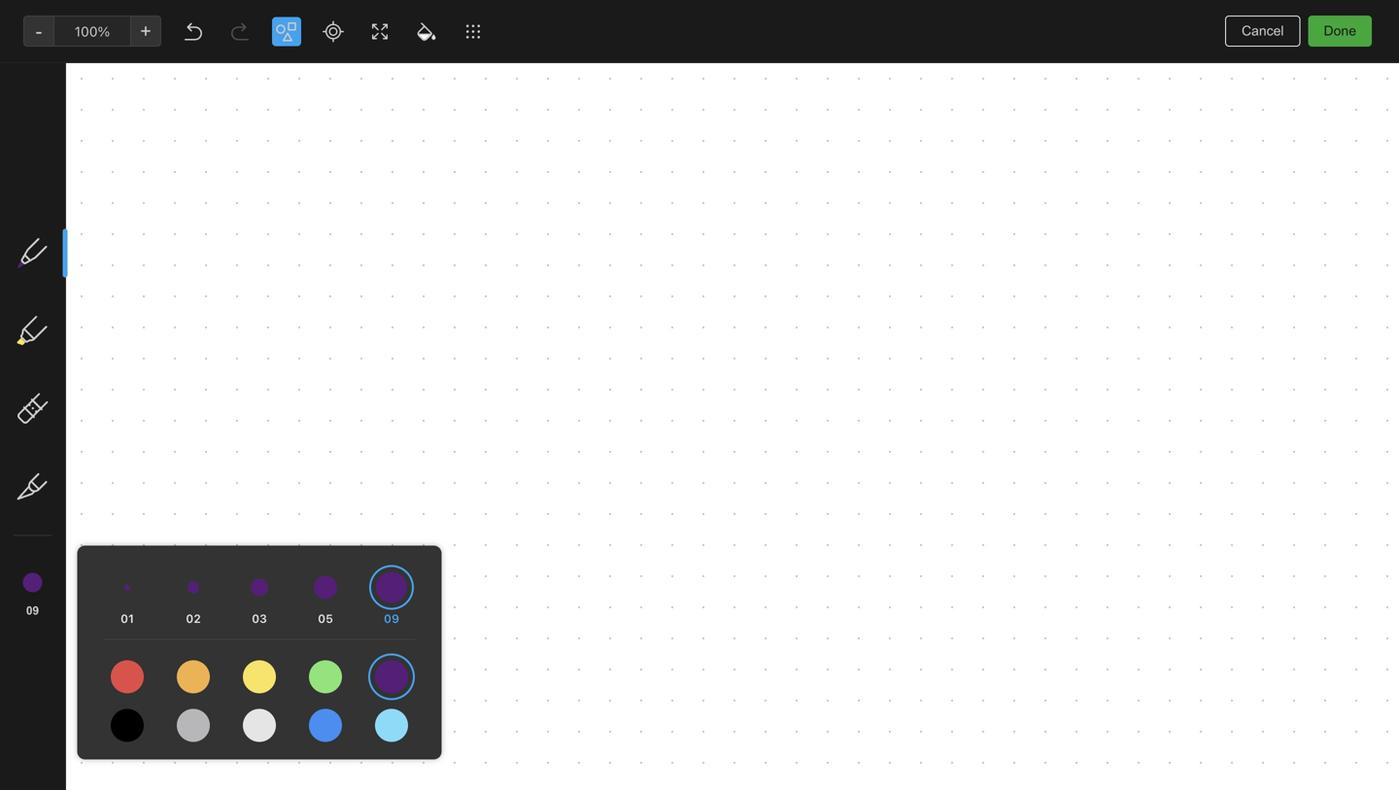 Task type: locate. For each thing, give the bounding box(es) containing it.
notes
[[268, 61, 303, 77]]

check
[[461, 164, 501, 180], [437, 181, 477, 197]]

expand notebooks image
[[5, 265, 20, 281]]

1 horizontal spatial notes
[[275, 19, 329, 42]]

check down laptop
[[461, 164, 501, 180]]

0 vertical spatial dec 5
[[264, 437, 296, 451]]

0 horizontal spatial on
[[502, 199, 518, 215]]

of
[[529, 216, 542, 232]]

- inside 'things to do organize files - morning task'
[[529, 403, 535, 419]]

notebooks link
[[0, 258, 232, 289]]

upgrade
[[100, 712, 158, 728]]

end
[[501, 216, 525, 232]]

1 vertical spatial dec 5
[[437, 593, 469, 606]]

5 notes
[[257, 61, 303, 77]]

- right files
[[529, 403, 535, 419]]

go
[[481, 199, 499, 215]]

task up emails on the left top
[[505, 164, 534, 180]]

do
[[502, 381, 518, 397]]

- right in
[[451, 164, 458, 180]]

2 horizontal spatial dec
[[712, 60, 737, 76]]

1 vertical spatial on
[[502, 199, 518, 215]]

1 vertical spatial notes
[[43, 191, 80, 207]]

morning inside morning task open laptop - sign in - check task - check emails - start work - go on lunch - meeting - end of day
[[437, 125, 491, 141]]

morning up open
[[437, 125, 491, 141]]

trash
[[43, 370, 77, 386]]

morning
[[437, 125, 491, 141], [437, 420, 489, 436]]

share button
[[1282, 8, 1353, 39]]

- down go
[[491, 216, 498, 232]]

0 horizontal spatial dec
[[264, 437, 286, 451]]

dec inside 'note window' element
[[712, 60, 737, 76]]

things
[[437, 381, 481, 397]]

5
[[257, 61, 265, 77], [289, 437, 296, 451], [462, 593, 469, 606]]

sign
[[528, 146, 555, 162]]

0 vertical spatial morning
[[437, 125, 491, 141]]

laptop
[[474, 146, 514, 162]]

0 horizontal spatial notes
[[43, 191, 80, 207]]

1 horizontal spatial 5
[[289, 437, 296, 451]]

0 vertical spatial notes
[[275, 19, 329, 42]]

sharks!
[[264, 381, 314, 397]]

Search text field
[[25, 56, 208, 91]]

1 vertical spatial 5
[[289, 437, 296, 451]]

notes for notes (
[[43, 191, 80, 207]]

notes up notes
[[275, 19, 329, 42]]

organize
[[437, 403, 493, 419]]

on up end
[[502, 199, 518, 215]]

things to do organize files - morning task
[[437, 381, 535, 436]]

new
[[43, 111, 71, 127]]

0 horizontal spatial dec 5
[[264, 437, 296, 451]]

open
[[437, 146, 471, 162]]

notes for notes
[[275, 19, 329, 42]]

on inside morning task open laptop - sign in - check task - check emails - start work - go on lunch - meeting - end of day
[[502, 199, 518, 215]]

work
[[437, 199, 467, 215]]

0 vertical spatial on
[[693, 60, 708, 76]]

- down sign
[[537, 164, 544, 180]]

shared
[[43, 327, 87, 343]]

task
[[494, 125, 525, 141], [505, 164, 534, 180], [492, 420, 521, 436]]

files
[[497, 403, 526, 419]]

notes
[[275, 19, 329, 42], [43, 191, 80, 207]]

to
[[485, 381, 498, 397]]

check up work
[[437, 181, 477, 197]]

0 vertical spatial dec
[[712, 60, 737, 76]]

1 morning from the top
[[437, 125, 491, 141]]

1 vertical spatial dec
[[264, 437, 286, 451]]

Note Editor text field
[[0, 0, 1399, 790]]

tree
[[0, 153, 233, 683]]

tags button
[[0, 289, 232, 320]]

2 vertical spatial 5
[[462, 593, 469, 606]]

last edited on dec 14, 2023
[[619, 60, 795, 76]]

2 morning from the top
[[437, 420, 489, 436]]

1 horizontal spatial dec
[[437, 593, 458, 606]]

1 horizontal spatial on
[[693, 60, 708, 76]]

-
[[518, 146, 524, 162], [451, 164, 458, 180], [537, 164, 544, 180], [524, 181, 530, 197], [471, 199, 477, 215], [560, 199, 566, 215], [491, 216, 498, 232], [529, 403, 535, 419]]

on right edited
[[693, 60, 708, 76]]

in
[[437, 164, 448, 180]]

- up lunch
[[524, 181, 530, 197]]

thumbnail image
[[249, 248, 410, 354], [421, 287, 582, 354], [249, 514, 410, 620]]

1 vertical spatial morning
[[437, 420, 489, 436]]

0 vertical spatial check
[[461, 164, 501, 180]]

dec 5
[[264, 437, 296, 451], [437, 593, 469, 606]]

2 vertical spatial task
[[492, 420, 521, 436]]

0 vertical spatial 5
[[257, 61, 265, 77]]

notes left '('
[[43, 191, 80, 207]]

task down files
[[492, 420, 521, 436]]

task up laptop
[[494, 125, 525, 141]]

edited
[[649, 60, 689, 76]]

2 vertical spatial dec
[[437, 593, 458, 606]]

dec
[[712, 60, 737, 76], [264, 437, 286, 451], [437, 593, 458, 606]]

1 vertical spatial check
[[437, 181, 477, 197]]

morning down organize at the left bottom of the page
[[437, 420, 489, 436]]

None search field
[[25, 56, 208, 91]]

0 vertical spatial task
[[494, 125, 525, 141]]

tasks button
[[0, 215, 232, 246]]

notes (
[[43, 191, 90, 207]]

tasks
[[43, 222, 78, 238]]

on
[[693, 60, 708, 76], [502, 199, 518, 215]]

note window element
[[0, 0, 1399, 790]]



Task type: vqa. For each thing, say whether or not it's contained in the screenshot.
TRASH link
yes



Task type: describe. For each thing, give the bounding box(es) containing it.
thumbnail image for things to do organize files - morning task
[[249, 514, 410, 620]]

(
[[85, 192, 90, 206]]

trash link
[[0, 362, 232, 394]]

share
[[1298, 15, 1336, 31]]

upgrade button
[[12, 701, 222, 739]]

- down start
[[560, 199, 566, 215]]

emails
[[480, 181, 520, 197]]

- left go
[[471, 199, 477, 215]]

day
[[437, 234, 459, 250]]

task inside 'things to do organize files - morning task'
[[492, 420, 521, 436]]

all
[[1278, 763, 1292, 778]]

only you
[[1215, 16, 1266, 30]]

untitled button
[[249, 632, 410, 790]]

meeting
[[437, 216, 488, 232]]

shared with me link
[[0, 320, 232, 351]]

flower
[[264, 125, 308, 141]]

2 horizontal spatial 5
[[462, 593, 469, 606]]

last
[[619, 60, 646, 76]]

only
[[1215, 16, 1241, 30]]

home link
[[0, 153, 233, 184]]

thumbnail image for morning task open laptop - sign in - check task - check emails - start work - go on lunch - meeting - end of day
[[249, 248, 410, 354]]

tree containing home
[[0, 153, 233, 683]]

you
[[1245, 16, 1266, 30]]

tags
[[44, 296, 73, 312]]

1 vertical spatial task
[[505, 164, 534, 180]]

shared with me
[[43, 327, 140, 343]]

me
[[121, 327, 140, 343]]

start
[[534, 181, 565, 197]]

changes
[[1296, 763, 1346, 778]]

on inside 'note window' element
[[693, 60, 708, 76]]

- left sign
[[518, 146, 524, 162]]

all changes saved
[[1278, 763, 1384, 778]]

with
[[91, 327, 117, 343]]

0 horizontal spatial 5
[[257, 61, 265, 77]]

settings image
[[198, 16, 222, 39]]

new button
[[12, 102, 222, 137]]

untitled
[[264, 648, 317, 664]]

notebooks
[[44, 265, 112, 281]]

14,
[[740, 60, 759, 76]]

add a reminder image
[[615, 759, 638, 782]]

lunch
[[522, 199, 556, 215]]

morning task open laptop - sign in - check task - check emails - start work - go on lunch - meeting - end of day
[[437, 125, 566, 250]]

add tag image
[[648, 759, 671, 782]]

morning inside 'things to do organize files - morning task'
[[437, 420, 489, 436]]

flower button
[[249, 109, 410, 354]]

1 horizontal spatial dec 5
[[437, 593, 469, 606]]

2023
[[762, 60, 795, 76]]

home
[[43, 160, 80, 176]]

saved
[[1349, 763, 1384, 778]]



